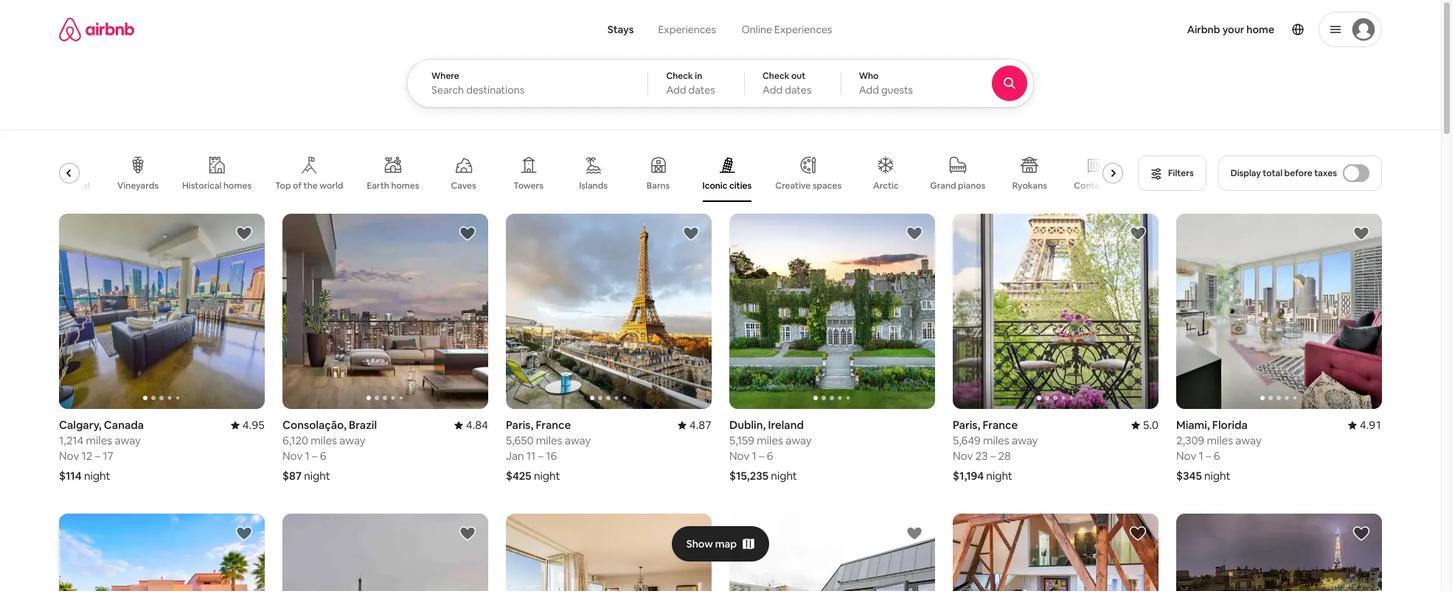 Task type: describe. For each thing, give the bounding box(es) containing it.
4.91 out of 5 average rating image
[[1349, 418, 1383, 432]]

4.95
[[243, 418, 265, 432]]

away for consolação, brazil 6,120 miles away nov 1 – 6 $87 night
[[340, 434, 366, 448]]

add to wishlist: paris, france image
[[1130, 225, 1147, 243]]

stays button
[[596, 15, 646, 44]]

of
[[293, 180, 302, 192]]

4.87
[[690, 418, 712, 432]]

night for $15,235
[[771, 469, 798, 483]]

away for miami, florida 2,309 miles away nov 1 – 6 $345 night
[[1236, 434, 1262, 448]]

dublin,
[[730, 418, 766, 432]]

4.87 out of 5 average rating image
[[678, 418, 712, 432]]

Where field
[[432, 83, 625, 97]]

taxes
[[1315, 168, 1338, 179]]

ryokans
[[1013, 180, 1048, 192]]

6 for 6,120
[[320, 449, 327, 463]]

6 for 2,309
[[1214, 449, 1221, 463]]

iconic
[[703, 180, 728, 192]]

paris, for paris, france 5,649 miles away nov 23 – 28 $1,194 night
[[953, 418, 981, 432]]

barns
[[647, 180, 670, 192]]

cities
[[730, 180, 752, 192]]

experiences inside online experiences "link"
[[775, 23, 833, 36]]

check out add dates
[[763, 70, 812, 97]]

6,120
[[283, 434, 308, 448]]

display total before taxes
[[1231, 168, 1338, 179]]

france for 5,650
[[536, 418, 571, 432]]

add to wishlist: london, uk image
[[906, 525, 924, 543]]

miles for 5,159
[[757, 434, 784, 448]]

show
[[687, 538, 713, 551]]

away for paris, france 5,650 miles away jan 11 – 16 $425 night
[[565, 434, 591, 448]]

$345
[[1177, 469, 1203, 483]]

experiences button
[[646, 15, 729, 44]]

miles for 2,309
[[1207, 434, 1234, 448]]

consolação,
[[283, 418, 347, 432]]

add to wishlist: dublin, ireland image
[[906, 225, 924, 243]]

add for check out add dates
[[763, 83, 783, 97]]

online experiences link
[[729, 15, 846, 44]]

away for calgary, canada 1,214 miles away nov 12 – 17 $114 night
[[115, 434, 141, 448]]

historical homes
[[182, 180, 252, 192]]

stays
[[608, 23, 634, 36]]

out
[[792, 70, 806, 82]]

add to wishlist: calgary, canada image
[[235, 225, 253, 243]]

night for $114
[[84, 469, 110, 483]]

map
[[716, 538, 737, 551]]

experiences inside experiences button
[[659, 23, 716, 36]]

night for $345
[[1205, 469, 1231, 483]]

night for $1,194
[[987, 469, 1013, 483]]

show map button
[[672, 527, 770, 562]]

– for 5,650
[[538, 449, 544, 463]]

– for 1,214
[[95, 449, 100, 463]]

4.91
[[1360, 418, 1383, 432]]

the
[[304, 180, 318, 192]]

brazil
[[349, 418, 377, 432]]

12
[[82, 449, 92, 463]]

containers
[[1075, 180, 1120, 192]]

check for check out add dates
[[763, 70, 790, 82]]

miles for 6,120
[[311, 434, 337, 448]]

1,214
[[59, 434, 84, 448]]

nov for 1,214
[[59, 449, 79, 463]]

23
[[976, 449, 988, 463]]

who add guests
[[859, 70, 914, 97]]

– for 6,120
[[312, 449, 318, 463]]

pianos
[[959, 180, 986, 192]]

earth homes
[[367, 180, 420, 192]]

display
[[1231, 168, 1262, 179]]

5.0 out of 5 average rating image
[[1132, 418, 1159, 432]]

display total before taxes button
[[1219, 156, 1383, 191]]

home
[[1247, 23, 1275, 36]]

creative spaces
[[776, 180, 842, 192]]

ireland
[[769, 418, 804, 432]]

iconic cities
[[703, 180, 752, 192]]

top
[[275, 180, 291, 192]]

6 for 5,159
[[767, 449, 774, 463]]

online experiences
[[742, 23, 833, 36]]

2,309
[[1177, 434, 1205, 448]]

total
[[1263, 168, 1283, 179]]

away for dublin, ireland 5,159 miles away nov 1 – 6 $15,235 night
[[786, 434, 812, 448]]

add to wishlist: consolação, brazil image
[[459, 225, 477, 243]]

guests
[[882, 83, 914, 97]]

none search field containing stays
[[407, 0, 1075, 108]]

miles for 5,650
[[536, 434, 563, 448]]

add for check in add dates
[[667, 83, 687, 97]]

4.84 out of 5 average rating image
[[454, 418, 488, 432]]

$425
[[506, 469, 532, 483]]

tropical
[[56, 180, 90, 192]]

$1,194
[[953, 469, 984, 483]]

miami, florida 2,309 miles away nov 1 – 6 $345 night
[[1177, 418, 1262, 483]]

16
[[546, 449, 557, 463]]

check in add dates
[[667, 70, 716, 97]]

dates for check in add dates
[[689, 83, 716, 97]]

dates for check out add dates
[[785, 83, 812, 97]]

1 for 5,159
[[752, 449, 757, 463]]

add to wishlist: marrakesh, morocco image
[[235, 525, 253, 543]]

islands
[[579, 180, 608, 192]]

historical
[[182, 180, 222, 192]]

5.0
[[1143, 418, 1159, 432]]

in
[[695, 70, 703, 82]]

grand
[[931, 180, 957, 192]]



Task type: vqa. For each thing, say whether or not it's contained in the screenshot.
Paris, to the left
yes



Task type: locate. For each thing, give the bounding box(es) containing it.
night inside consolação, brazil 6,120 miles away nov 1 – 6 $87 night
[[304, 469, 330, 483]]

experiences up "in"
[[659, 23, 716, 36]]

1 check from the left
[[667, 70, 693, 82]]

miles for 5,649
[[984, 434, 1010, 448]]

nov inside dublin, ireland 5,159 miles away nov 1 – 6 $15,235 night
[[730, 449, 750, 463]]

homes for historical homes
[[224, 180, 252, 192]]

nov for 5,159
[[730, 449, 750, 463]]

1 miles from the left
[[86, 434, 112, 448]]

nov inside miami, florida 2,309 miles away nov 1 – 6 $345 night
[[1177, 449, 1197, 463]]

– inside consolação, brazil 6,120 miles away nov 1 – 6 $87 night
[[312, 449, 318, 463]]

nov down 5,649
[[953, 449, 973, 463]]

6 down consolação,
[[320, 449, 327, 463]]

away right 5,649
[[1012, 434, 1039, 448]]

0 horizontal spatial paris,
[[506, 418, 534, 432]]

dates inside check out add dates
[[785, 83, 812, 97]]

add down who at the right of page
[[859, 83, 879, 97]]

night down '28'
[[987, 469, 1013, 483]]

check inside check out add dates
[[763, 70, 790, 82]]

away inside consolação, brazil 6,120 miles away nov 1 – 6 $87 night
[[340, 434, 366, 448]]

28
[[999, 449, 1011, 463]]

1 horizontal spatial homes
[[391, 180, 420, 192]]

nov for 6,120
[[283, 449, 303, 463]]

1 down 6,120
[[305, 449, 310, 463]]

night down 16
[[534, 469, 560, 483]]

check left out at the right top
[[763, 70, 790, 82]]

canada
[[104, 418, 144, 432]]

5 nov from the left
[[1177, 449, 1197, 463]]

2 experiences from the left
[[775, 23, 833, 36]]

6 away from the left
[[1236, 434, 1262, 448]]

night inside dublin, ireland 5,159 miles away nov 1 – 6 $15,235 night
[[771, 469, 798, 483]]

– right 11
[[538, 449, 544, 463]]

add inside check out add dates
[[763, 83, 783, 97]]

add inside check in add dates
[[667, 83, 687, 97]]

paris,
[[506, 418, 534, 432], [953, 418, 981, 432]]

3 miles from the left
[[536, 434, 563, 448]]

paris, inside paris, france 5,650 miles away jan 11 – 16 $425 night
[[506, 418, 534, 432]]

2 horizontal spatial add
[[859, 83, 879, 97]]

1 inside consolação, brazil 6,120 miles away nov 1 – 6 $87 night
[[305, 449, 310, 463]]

miles up 16
[[536, 434, 563, 448]]

$114
[[59, 469, 82, 483]]

3 6 from the left
[[1214, 449, 1221, 463]]

17
[[103, 449, 113, 463]]

nov for 5,649
[[953, 449, 973, 463]]

homes right earth
[[391, 180, 420, 192]]

5 – from the left
[[991, 449, 996, 463]]

$87
[[283, 469, 302, 483]]

night inside miami, florida 2,309 miles away nov 1 – 6 $345 night
[[1205, 469, 1231, 483]]

6 inside dublin, ireland 5,159 miles away nov 1 – 6 $15,235 night
[[767, 449, 774, 463]]

3 away from the left
[[565, 434, 591, 448]]

what can we help you find? tab list
[[596, 15, 729, 44]]

1 horizontal spatial paris,
[[953, 418, 981, 432]]

miles up '28'
[[984, 434, 1010, 448]]

5,649
[[953, 434, 981, 448]]

france
[[536, 418, 571, 432], [983, 418, 1018, 432]]

away right 5,650 on the left of page
[[565, 434, 591, 448]]

dublin, ireland 5,159 miles away nov 1 – 6 $15,235 night
[[730, 418, 812, 483]]

miles inside dublin, ireland 5,159 miles away nov 1 – 6 $15,235 night
[[757, 434, 784, 448]]

paris, france 5,650 miles away jan 11 – 16 $425 night
[[506, 418, 591, 483]]

1 add from the left
[[667, 83, 687, 97]]

1 away from the left
[[115, 434, 141, 448]]

away down 'florida'
[[1236, 434, 1262, 448]]

grand pianos
[[931, 180, 986, 192]]

nov
[[59, 449, 79, 463], [283, 449, 303, 463], [730, 449, 750, 463], [953, 449, 973, 463], [1177, 449, 1197, 463]]

night inside calgary, canada 1,214 miles away nov 12 – 17 $114 night
[[84, 469, 110, 483]]

paris, up 5,649
[[953, 418, 981, 432]]

4 night from the left
[[771, 469, 798, 483]]

1 for 2,309
[[1199, 449, 1204, 463]]

night inside paris, france 5,650 miles away jan 11 – 16 $425 night
[[534, 469, 560, 483]]

1 down 2,309
[[1199, 449, 1204, 463]]

miles for 1,214
[[86, 434, 112, 448]]

6 night from the left
[[1205, 469, 1231, 483]]

5 away from the left
[[1012, 434, 1039, 448]]

add down experiences button
[[667, 83, 687, 97]]

nov inside consolação, brazil 6,120 miles away nov 1 – 6 $87 night
[[283, 449, 303, 463]]

miles inside paris, france 5,650 miles away jan 11 – 16 $425 night
[[536, 434, 563, 448]]

away inside the paris, france 5,649 miles away nov 23 – 28 $1,194 night
[[1012, 434, 1039, 448]]

2 paris, from the left
[[953, 418, 981, 432]]

away inside dublin, ireland 5,159 miles away nov 1 – 6 $15,235 night
[[786, 434, 812, 448]]

– inside the paris, france 5,649 miles away nov 23 – 28 $1,194 night
[[991, 449, 996, 463]]

away down ireland
[[786, 434, 812, 448]]

miles up 17
[[86, 434, 112, 448]]

away
[[115, 434, 141, 448], [340, 434, 366, 448], [565, 434, 591, 448], [786, 434, 812, 448], [1012, 434, 1039, 448], [1236, 434, 1262, 448]]

caves
[[451, 180, 477, 192]]

france for 5,649
[[983, 418, 1018, 432]]

experiences right online
[[775, 23, 833, 36]]

5 night from the left
[[987, 469, 1013, 483]]

2 horizontal spatial 6
[[1214, 449, 1221, 463]]

consolação, brazil 6,120 miles away nov 1 – 6 $87 night
[[283, 418, 377, 483]]

2 night from the left
[[304, 469, 330, 483]]

night for $87
[[304, 469, 330, 483]]

night down '12'
[[84, 469, 110, 483]]

nov down 2,309
[[1177, 449, 1197, 463]]

0 horizontal spatial homes
[[224, 180, 252, 192]]

1 night from the left
[[84, 469, 110, 483]]

nov down 6,120
[[283, 449, 303, 463]]

arctic
[[874, 180, 899, 192]]

night
[[84, 469, 110, 483], [304, 469, 330, 483], [534, 469, 560, 483], [771, 469, 798, 483], [987, 469, 1013, 483], [1205, 469, 1231, 483]]

nov inside the paris, france 5,649 miles away nov 23 – 28 $1,194 night
[[953, 449, 973, 463]]

dates
[[689, 83, 716, 97], [785, 83, 812, 97]]

3 nov from the left
[[730, 449, 750, 463]]

nov down 1,214
[[59, 449, 79, 463]]

check left "in"
[[667, 70, 693, 82]]

1 inside dublin, ireland 5,159 miles away nov 1 – 6 $15,235 night
[[752, 449, 757, 463]]

4 away from the left
[[786, 434, 812, 448]]

add to wishlist: london, uk image
[[1130, 525, 1147, 543]]

– inside paris, france 5,650 miles away jan 11 – 16 $425 night
[[538, 449, 544, 463]]

4.95 out of 5 average rating image
[[231, 418, 265, 432]]

top of the world
[[275, 180, 343, 192]]

away down "canada"
[[115, 434, 141, 448]]

1 experiences from the left
[[659, 23, 716, 36]]

1 france from the left
[[536, 418, 571, 432]]

– down miami,
[[1207, 449, 1212, 463]]

earth
[[367, 180, 390, 192]]

night right $87
[[304, 469, 330, 483]]

2 1 from the left
[[752, 449, 757, 463]]

4.84
[[466, 418, 488, 432]]

11
[[527, 449, 536, 463]]

homes for earth homes
[[391, 180, 420, 192]]

0 horizontal spatial 6
[[320, 449, 327, 463]]

1 horizontal spatial france
[[983, 418, 1018, 432]]

night right $345
[[1205, 469, 1231, 483]]

add to wishlist: miami, florida image
[[1353, 225, 1371, 243]]

away inside paris, france 5,650 miles away jan 11 – 16 $425 night
[[565, 434, 591, 448]]

– for 5,159
[[759, 449, 765, 463]]

2 dates from the left
[[785, 83, 812, 97]]

nov down 5,159
[[730, 449, 750, 463]]

dates down out at the right top
[[785, 83, 812, 97]]

nov for 2,309
[[1177, 449, 1197, 463]]

5 miles from the left
[[984, 434, 1010, 448]]

airbnb your home link
[[1179, 14, 1284, 45]]

0 horizontal spatial check
[[667, 70, 693, 82]]

– inside miami, florida 2,309 miles away nov 1 – 6 $345 night
[[1207, 449, 1212, 463]]

– right 23 at bottom
[[991, 449, 996, 463]]

6 inside consolação, brazil 6,120 miles away nov 1 – 6 $87 night
[[320, 449, 327, 463]]

paris, inside the paris, france 5,649 miles away nov 23 – 28 $1,194 night
[[953, 418, 981, 432]]

0 horizontal spatial 1
[[305, 449, 310, 463]]

1 horizontal spatial experiences
[[775, 23, 833, 36]]

2 away from the left
[[340, 434, 366, 448]]

6 up $15,235
[[767, 449, 774, 463]]

None search field
[[407, 0, 1075, 108]]

spaces
[[813, 180, 842, 192]]

away inside miami, florida 2,309 miles away nov 1 – 6 $345 night
[[1236, 434, 1262, 448]]

away for paris, france 5,649 miles away nov 23 – 28 $1,194 night
[[1012, 434, 1039, 448]]

paris, for paris, france 5,650 miles away jan 11 – 16 $425 night
[[506, 418, 534, 432]]

0 horizontal spatial france
[[536, 418, 571, 432]]

homes
[[224, 180, 252, 192], [391, 180, 420, 192]]

vineyards
[[117, 180, 159, 192]]

6
[[320, 449, 327, 463], [767, 449, 774, 463], [1214, 449, 1221, 463]]

miles down consolação,
[[311, 434, 337, 448]]

away down brazil
[[340, 434, 366, 448]]

2 nov from the left
[[283, 449, 303, 463]]

miami,
[[1177, 418, 1211, 432]]

before
[[1285, 168, 1313, 179]]

1 paris, from the left
[[506, 418, 534, 432]]

1 inside miami, florida 2,309 miles away nov 1 – 6 $345 night
[[1199, 449, 1204, 463]]

5,650
[[506, 434, 534, 448]]

3 – from the left
[[538, 449, 544, 463]]

4 – from the left
[[759, 449, 765, 463]]

dates inside check in add dates
[[689, 83, 716, 97]]

2 horizontal spatial 1
[[1199, 449, 1204, 463]]

1 horizontal spatial dates
[[785, 83, 812, 97]]

6 miles from the left
[[1207, 434, 1234, 448]]

– inside dublin, ireland 5,159 miles away nov 1 – 6 $15,235 night
[[759, 449, 765, 463]]

online
[[742, 23, 773, 36]]

1 horizontal spatial check
[[763, 70, 790, 82]]

1 horizontal spatial 1
[[752, 449, 757, 463]]

night inside the paris, france 5,649 miles away nov 23 – 28 $1,194 night
[[987, 469, 1013, 483]]

0 horizontal spatial add
[[667, 83, 687, 97]]

homes right historical
[[224, 180, 252, 192]]

4 nov from the left
[[953, 449, 973, 463]]

0 horizontal spatial experiences
[[659, 23, 716, 36]]

6 inside miami, florida 2,309 miles away nov 1 – 6 $345 night
[[1214, 449, 1221, 463]]

miles down 'florida'
[[1207, 434, 1234, 448]]

2 6 from the left
[[767, 449, 774, 463]]

paris, up 5,650 on the left of page
[[506, 418, 534, 432]]

1 down 5,159
[[752, 449, 757, 463]]

experiences
[[659, 23, 716, 36], [775, 23, 833, 36]]

miles down ireland
[[757, 434, 784, 448]]

calgary,
[[59, 418, 102, 432]]

check
[[667, 70, 693, 82], [763, 70, 790, 82]]

add inside who add guests
[[859, 83, 879, 97]]

1 horizontal spatial 6
[[767, 449, 774, 463]]

dates down "in"
[[689, 83, 716, 97]]

add down online experiences
[[763, 83, 783, 97]]

night right $15,235
[[771, 469, 798, 483]]

– inside calgary, canada 1,214 miles away nov 12 – 17 $114 night
[[95, 449, 100, 463]]

france inside paris, france 5,650 miles away jan 11 – 16 $425 night
[[536, 418, 571, 432]]

2 add from the left
[[763, 83, 783, 97]]

4 miles from the left
[[757, 434, 784, 448]]

who
[[859, 70, 879, 82]]

1 1 from the left
[[305, 449, 310, 463]]

night for $425
[[534, 469, 560, 483]]

airbnb your home
[[1188, 23, 1275, 36]]

3 1 from the left
[[1199, 449, 1204, 463]]

1 for 6,120
[[305, 449, 310, 463]]

calgary, canada 1,214 miles away nov 12 – 17 $114 night
[[59, 418, 144, 483]]

– up $15,235
[[759, 449, 765, 463]]

6 – from the left
[[1207, 449, 1212, 463]]

filters
[[1169, 168, 1194, 179]]

0 horizontal spatial dates
[[689, 83, 716, 97]]

6 down 'florida'
[[1214, 449, 1221, 463]]

miles inside the paris, france 5,649 miles away nov 23 – 28 $1,194 night
[[984, 434, 1010, 448]]

creative
[[776, 180, 811, 192]]

group
[[52, 145, 1130, 202], [59, 214, 265, 410], [283, 214, 488, 410], [506, 214, 712, 410], [730, 214, 936, 410], [953, 214, 1159, 410], [1177, 214, 1383, 410], [59, 514, 265, 592], [283, 514, 488, 592], [506, 514, 712, 592], [730, 514, 936, 592], [953, 514, 1159, 592], [1177, 514, 1383, 592]]

1
[[305, 449, 310, 463], [752, 449, 757, 463], [1199, 449, 1204, 463]]

florida
[[1213, 418, 1248, 432]]

2 miles from the left
[[311, 434, 337, 448]]

profile element
[[869, 0, 1383, 59]]

miles
[[86, 434, 112, 448], [311, 434, 337, 448], [536, 434, 563, 448], [757, 434, 784, 448], [984, 434, 1010, 448], [1207, 434, 1234, 448]]

2 – from the left
[[312, 449, 318, 463]]

jan
[[506, 449, 524, 463]]

1 – from the left
[[95, 449, 100, 463]]

show map
[[687, 538, 737, 551]]

–
[[95, 449, 100, 463], [312, 449, 318, 463], [538, 449, 544, 463], [759, 449, 765, 463], [991, 449, 996, 463], [1207, 449, 1212, 463]]

france up '28'
[[983, 418, 1018, 432]]

– for 5,649
[[991, 449, 996, 463]]

1 dates from the left
[[689, 83, 716, 97]]

5,159
[[730, 434, 755, 448]]

miles inside calgary, canada 1,214 miles away nov 12 – 17 $114 night
[[86, 434, 112, 448]]

france up 16
[[536, 418, 571, 432]]

towers
[[514, 180, 544, 192]]

– down consolação,
[[312, 449, 318, 463]]

world
[[320, 180, 343, 192]]

nov inside calgary, canada 1,214 miles away nov 12 – 17 $114 night
[[59, 449, 79, 463]]

check for check in add dates
[[667, 70, 693, 82]]

1 nov from the left
[[59, 449, 79, 463]]

france inside the paris, france 5,649 miles away nov 23 – 28 $1,194 night
[[983, 418, 1018, 432]]

stays tab panel
[[407, 59, 1075, 108]]

– for 2,309
[[1207, 449, 1212, 463]]

miles inside miami, florida 2,309 miles away nov 1 – 6 $345 night
[[1207, 434, 1234, 448]]

add
[[667, 83, 687, 97], [763, 83, 783, 97], [859, 83, 879, 97]]

away inside calgary, canada 1,214 miles away nov 12 – 17 $114 night
[[115, 434, 141, 448]]

2 check from the left
[[763, 70, 790, 82]]

1 horizontal spatial add
[[763, 83, 783, 97]]

3 night from the left
[[534, 469, 560, 483]]

miles inside consolação, brazil 6,120 miles away nov 1 – 6 $87 night
[[311, 434, 337, 448]]

3 add from the left
[[859, 83, 879, 97]]

1 6 from the left
[[320, 449, 327, 463]]

group containing historical homes
[[52, 145, 1130, 202]]

check inside check in add dates
[[667, 70, 693, 82]]

paris, france 5,649 miles away nov 23 – 28 $1,194 night
[[953, 418, 1039, 483]]

add to wishlist: paris, france image
[[683, 225, 700, 243], [459, 525, 477, 543], [683, 525, 700, 543], [1353, 525, 1371, 543]]

where
[[432, 70, 460, 82]]

$15,235
[[730, 469, 769, 483]]

filters button
[[1139, 156, 1207, 191]]

your
[[1223, 23, 1245, 36]]

2 france from the left
[[983, 418, 1018, 432]]

– left 17
[[95, 449, 100, 463]]

airbnb
[[1188, 23, 1221, 36]]



